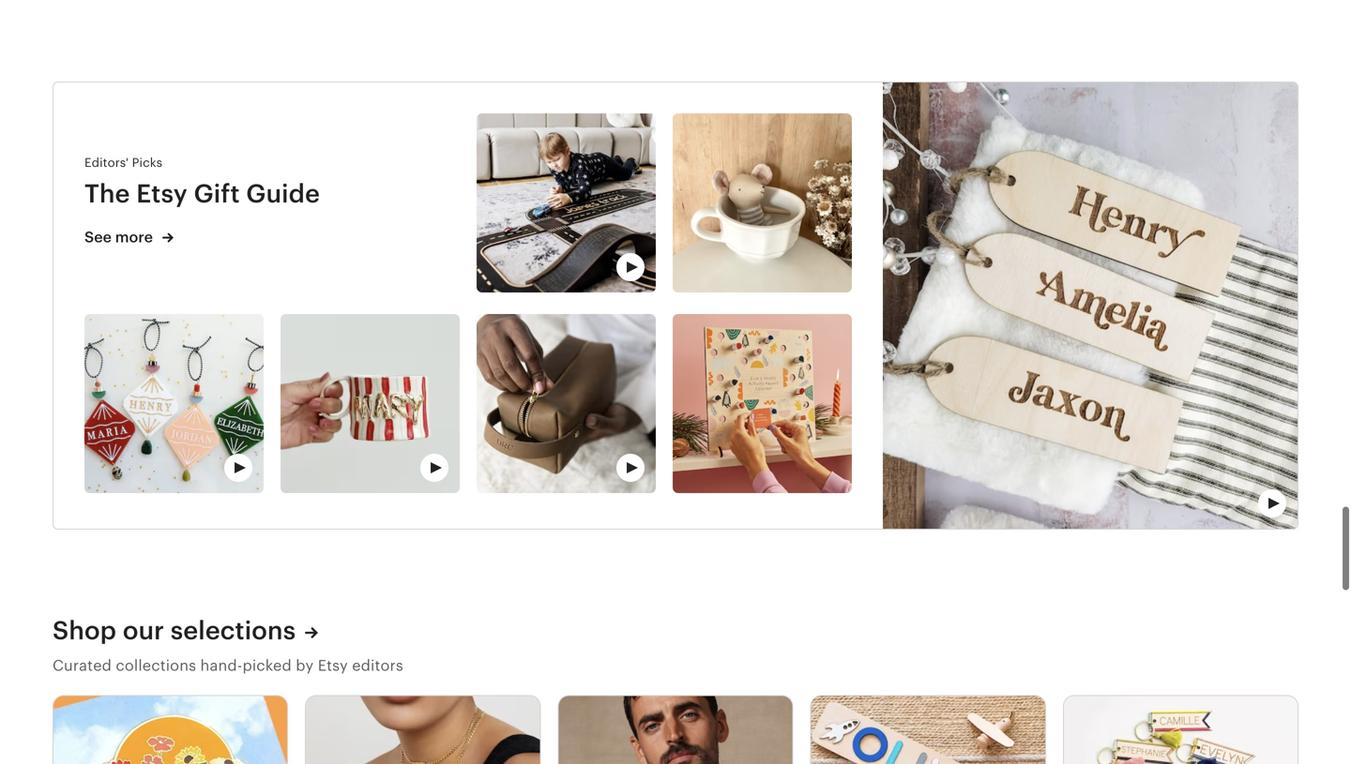 Task type: describe. For each thing, give the bounding box(es) containing it.
1 horizontal spatial etsy
[[318, 658, 348, 674]]

hand-
[[200, 658, 243, 674]]

editors
[[352, 658, 403, 674]]

shop our selections
[[53, 617, 296, 646]]

picked
[[243, 658, 292, 674]]

mini mozza mouse tiny stuffed animal rag doll with grey striped shirt image
[[673, 114, 852, 293]]

name ornament, personalized christmas ornament, custom colorful holiday decor, keepsake ornament, beaded ornament, personalized gift image
[[84, 314, 264, 494]]

more
[[115, 229, 153, 246]]

etsy inside editors' picks the etsy gift guide
[[136, 179, 188, 208]]

selections
[[171, 617, 296, 646]]

our
[[123, 617, 164, 646]]



Task type: vqa. For each thing, say whether or not it's contained in the screenshot.
mushroom linen bedding. 3 piece duvet set. unique vintage image 8
no



Task type: locate. For each thing, give the bounding box(es) containing it.
collections
[[116, 658, 196, 674]]

see
[[84, 229, 112, 246]]

by
[[296, 658, 314, 674]]

gift
[[194, 179, 240, 208]]

etsy down picks at left top
[[136, 179, 188, 208]]

1 vertical spatial etsy
[[318, 658, 348, 674]]

editors' picks the etsy gift guide
[[84, 156, 320, 208]]

0 vertical spatial etsy
[[136, 179, 188, 208]]

0 horizontal spatial etsy
[[136, 179, 188, 208]]

etsy
[[136, 179, 188, 208], [318, 658, 348, 674]]

shop
[[53, 617, 116, 646]]

the
[[84, 179, 130, 208]]

curated
[[53, 658, 112, 674]]

see more link
[[84, 227, 460, 248]]

personalized groomsmen gift. leather dopp kit. customized leather toiletry bag. monogrammed mens travel toiletry bag. third anniversary gift image
[[477, 314, 656, 494]]

personalised children's activity advent calendar | alternative advent calendar with festive activity ideas for kids | reusable wooden advent image
[[673, 314, 852, 494]]

picks
[[132, 156, 162, 170]]

custom design name ceramic handmade pottery mug craft gift idea coffee cup gift for her unique personalized birthday anniversary gift image
[[281, 314, 460, 494]]

see more
[[84, 229, 157, 246]]

etsy right 'by'
[[318, 658, 348, 674]]

curated collections hand-picked by etsy editors
[[53, 658, 403, 674]]

editors'
[[84, 156, 129, 170]]

road track for kids |personalised baby gift | montessori toys 1 year old |2 year old | wooden car track image
[[477, 114, 656, 293]]

guide
[[246, 179, 320, 208]]

shop our selections link
[[53, 615, 318, 648]]



